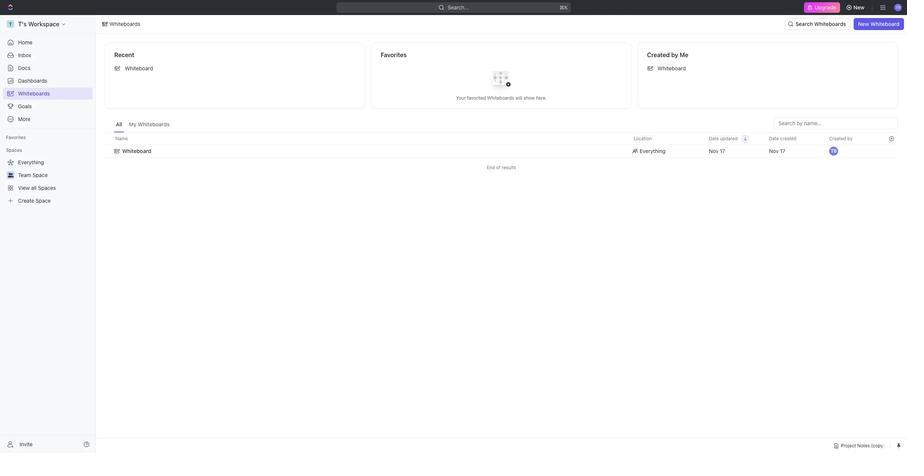 Task type: locate. For each thing, give the bounding box(es) containing it.
0 horizontal spatial everything
[[18, 159, 44, 166]]

recent
[[114, 52, 134, 58]]

whiteboards
[[109, 21, 140, 27], [815, 21, 846, 27], [18, 90, 50, 97], [487, 95, 514, 101], [138, 121, 170, 128]]

17 down date created button
[[780, 148, 786, 154]]

tab list
[[114, 117, 172, 132]]

by
[[672, 52, 678, 58], [848, 136, 853, 141]]

all
[[31, 185, 37, 191]]

by left the me
[[672, 52, 678, 58]]

created
[[781, 136, 797, 141]]

whiteboard down created by me
[[658, 65, 686, 71]]

nov
[[709, 148, 719, 154], [769, 148, 779, 154]]

by for created by me
[[672, 52, 678, 58]]

0 horizontal spatial nov 17
[[709, 148, 725, 154]]

t's workspace
[[18, 21, 59, 27]]

spaces
[[6, 147, 22, 153], [38, 185, 56, 191]]

1 whiteboard link from the left
[[111, 62, 359, 74]]

whiteboard link
[[111, 62, 359, 74], [644, 62, 892, 74]]

1 vertical spatial space
[[36, 197, 51, 204]]

new whiteboard
[[858, 21, 900, 27]]

17
[[720, 148, 725, 154], [780, 148, 786, 154]]

new whiteboard button
[[854, 18, 904, 30]]

by down search by name... text box
[[848, 136, 853, 141]]

new down new button
[[858, 21, 869, 27]]

0 vertical spatial space
[[33, 172, 48, 178]]

user group image
[[8, 173, 13, 178]]

me
[[680, 52, 689, 58]]

search whiteboards
[[796, 21, 846, 27]]

date inside date created button
[[769, 136, 779, 141]]

whiteboards inside the sidebar navigation
[[18, 90, 50, 97]]

show
[[524, 95, 535, 101]]

create
[[18, 197, 34, 204]]

nov down the date updated
[[709, 148, 719, 154]]

space for create space
[[36, 197, 51, 204]]

by for created by
[[848, 136, 853, 141]]

row containing whiteboard
[[105, 144, 898, 159]]

1 vertical spatial by
[[848, 136, 853, 141]]

date
[[709, 136, 719, 141], [769, 136, 779, 141]]

1 row from the top
[[105, 132, 898, 145]]

1 horizontal spatial favorites
[[381, 52, 407, 58]]

1 horizontal spatial date
[[769, 136, 779, 141]]

0 vertical spatial by
[[672, 52, 678, 58]]

space up view all spaces
[[33, 172, 48, 178]]

created
[[647, 52, 670, 58], [829, 136, 846, 141]]

0 horizontal spatial created
[[647, 52, 670, 58]]

tb
[[896, 5, 901, 10], [831, 148, 837, 154]]

team space
[[18, 172, 48, 178]]

date updated button
[[705, 133, 749, 144]]

whiteboard down tb dropdown button
[[871, 21, 900, 27]]

1 vertical spatial created
[[829, 136, 846, 141]]

space inside team space link
[[33, 172, 48, 178]]

date left updated
[[709, 136, 719, 141]]

whiteboard link for created by me
[[644, 62, 892, 74]]

dashboards link
[[3, 75, 93, 87]]

more button
[[3, 113, 93, 125]]

all button
[[114, 117, 124, 132]]

2 whiteboard link from the left
[[644, 62, 892, 74]]

whiteboard
[[871, 21, 900, 27], [125, 65, 153, 71], [658, 65, 686, 71], [122, 148, 151, 154]]

1 horizontal spatial everything
[[640, 148, 666, 154]]

team space link
[[18, 169, 91, 181]]

home link
[[3, 36, 93, 49]]

whiteboard down "recent"
[[125, 65, 153, 71]]

0 horizontal spatial whiteboard link
[[111, 62, 359, 74]]

docs
[[18, 65, 30, 71]]

your
[[456, 95, 466, 101]]

2 nov from the left
[[769, 148, 779, 154]]

whiteboards right my
[[138, 121, 170, 128]]

tb inside tb dropdown button
[[896, 5, 901, 10]]

everything up team space
[[18, 159, 44, 166]]

1 nov 17 from the left
[[709, 148, 725, 154]]

0 vertical spatial everything
[[640, 148, 666, 154]]

date created
[[769, 136, 797, 141]]

1 nov from the left
[[709, 148, 719, 154]]

view all spaces link
[[3, 182, 91, 194]]

2 nov 17 from the left
[[769, 148, 786, 154]]

will
[[516, 95, 522, 101]]

created left the me
[[647, 52, 670, 58]]

cell
[[885, 144, 898, 158]]

space inside 'create space' link
[[36, 197, 51, 204]]

2 date from the left
[[769, 136, 779, 141]]

whiteboard down the name on the left top of page
[[122, 148, 151, 154]]

upgrade
[[815, 4, 836, 11]]

tb down the created by
[[831, 148, 837, 154]]

inbox link
[[3, 49, 93, 61]]

nov 17 down date created button
[[769, 148, 786, 154]]

⌘k
[[560, 4, 568, 11]]

tree inside the sidebar navigation
[[3, 156, 93, 207]]

everything
[[640, 148, 666, 154], [18, 159, 44, 166]]

1 horizontal spatial nov
[[769, 148, 779, 154]]

0 vertical spatial spaces
[[6, 147, 22, 153]]

tree
[[3, 156, 93, 207]]

everything inside table
[[640, 148, 666, 154]]

0 horizontal spatial 17
[[720, 148, 725, 154]]

more
[[18, 116, 30, 122]]

whiteboards down dashboards
[[18, 90, 50, 97]]

everything down 'location' on the right top
[[640, 148, 666, 154]]

space down view all spaces link
[[36, 197, 51, 204]]

spaces up 'create space' link
[[38, 185, 56, 191]]

date updated
[[709, 136, 738, 141]]

1 horizontal spatial by
[[848, 136, 853, 141]]

1 horizontal spatial created
[[829, 136, 846, 141]]

invite
[[20, 441, 33, 447]]

2 row from the top
[[105, 144, 898, 159]]

2 17 from the left
[[780, 148, 786, 154]]

home
[[18, 39, 32, 46]]

0 horizontal spatial by
[[672, 52, 678, 58]]

nov 17
[[709, 148, 725, 154], [769, 148, 786, 154]]

1 horizontal spatial 17
[[780, 148, 786, 154]]

table
[[105, 132, 898, 159]]

0 vertical spatial created
[[647, 52, 670, 58]]

workspace
[[28, 21, 59, 27]]

created up tyler black, , element
[[829, 136, 846, 141]]

1 vertical spatial new
[[858, 21, 869, 27]]

whiteboards inside button
[[138, 121, 170, 128]]

new for new whiteboard
[[858, 21, 869, 27]]

space
[[33, 172, 48, 178], [36, 197, 51, 204]]

0 vertical spatial new
[[854, 4, 865, 11]]

spaces down favorites button
[[6, 147, 22, 153]]

created inside "row"
[[829, 136, 846, 141]]

created for created by
[[829, 136, 846, 141]]

tb button
[[892, 2, 904, 14]]

whiteboards inside "button"
[[815, 21, 846, 27]]

of
[[496, 165, 501, 170]]

upgrade link
[[804, 2, 840, 13]]

whiteboards link
[[3, 88, 93, 100]]

0 horizontal spatial nov
[[709, 148, 719, 154]]

1 horizontal spatial tb
[[896, 5, 901, 10]]

everything inside the sidebar navigation
[[18, 159, 44, 166]]

1 vertical spatial favorites
[[6, 135, 26, 140]]

whiteboard inside table
[[122, 148, 151, 154]]

date created button
[[765, 133, 801, 144]]

new up new whiteboard
[[854, 4, 865, 11]]

date inside the "date updated" button
[[709, 136, 719, 141]]

nov 17 down the date updated
[[709, 148, 725, 154]]

updated
[[720, 136, 738, 141]]

whiteboards down "upgrade" at the top right
[[815, 21, 846, 27]]

1 horizontal spatial spaces
[[38, 185, 56, 191]]

0 vertical spatial tb
[[896, 5, 901, 10]]

17 down the date updated
[[720, 148, 725, 154]]

1 vertical spatial tb
[[831, 148, 837, 154]]

favorites
[[381, 52, 407, 58], [6, 135, 26, 140]]

nov down date created button
[[769, 148, 779, 154]]

1 horizontal spatial nov 17
[[769, 148, 786, 154]]

team
[[18, 172, 31, 178]]

1 horizontal spatial whiteboard link
[[644, 62, 892, 74]]

0 vertical spatial favorites
[[381, 52, 407, 58]]

1 vertical spatial everything
[[18, 159, 44, 166]]

1 date from the left
[[709, 136, 719, 141]]

new
[[854, 4, 865, 11], [858, 21, 869, 27]]

0 horizontal spatial date
[[709, 136, 719, 141]]

date left created in the right top of the page
[[769, 136, 779, 141]]

0 horizontal spatial tb
[[831, 148, 837, 154]]

0 horizontal spatial favorites
[[6, 135, 26, 140]]

row
[[105, 132, 898, 145], [105, 144, 898, 159]]

tree containing everything
[[3, 156, 93, 207]]

tb up new whiteboard
[[896, 5, 901, 10]]

by inside table
[[848, 136, 853, 141]]

cell inside "row"
[[885, 144, 898, 158]]



Task type: describe. For each thing, give the bounding box(es) containing it.
view all spaces
[[18, 185, 56, 191]]

sidebar navigation
[[0, 15, 97, 453]]

my whiteboards
[[129, 121, 170, 128]]

no favorited whiteboards image
[[487, 65, 517, 95]]

create space
[[18, 197, 51, 204]]

table containing whiteboard
[[105, 132, 898, 159]]

date for date created
[[769, 136, 779, 141]]

tb inside tyler black, , element
[[831, 148, 837, 154]]

everything link
[[3, 156, 91, 169]]

Search by name... text field
[[779, 118, 894, 129]]

t's
[[18, 21, 27, 27]]

your favorited whiteboards will show here.
[[456, 95, 547, 101]]

goals link
[[3, 100, 93, 112]]

end of results
[[487, 165, 516, 170]]

docs link
[[3, 62, 93, 74]]

dashboards
[[18, 77, 47, 84]]

my
[[129, 121, 136, 128]]

0 horizontal spatial spaces
[[6, 147, 22, 153]]

space for team space
[[33, 172, 48, 178]]

search...
[[447, 4, 469, 11]]

all
[[116, 121, 122, 128]]

inbox
[[18, 52, 31, 58]]

name
[[115, 136, 128, 141]]

t's workspace, , element
[[7, 20, 14, 28]]

search whiteboards button
[[785, 18, 851, 30]]

whiteboard button
[[109, 144, 625, 159]]

new button
[[843, 2, 869, 14]]

here.
[[536, 95, 547, 101]]

date for date updated
[[709, 136, 719, 141]]

location
[[634, 136, 652, 141]]

1 vertical spatial spaces
[[38, 185, 56, 191]]

new for new
[[854, 4, 865, 11]]

whiteboards up "recent"
[[109, 21, 140, 27]]

created by me
[[647, 52, 689, 58]]

row containing name
[[105, 132, 898, 145]]

favorited
[[467, 95, 486, 101]]

favorites inside favorites button
[[6, 135, 26, 140]]

search
[[796, 21, 813, 27]]

1 17 from the left
[[720, 148, 725, 154]]

created for created by me
[[647, 52, 670, 58]]

results
[[502, 165, 516, 170]]

goals
[[18, 103, 32, 109]]

created by
[[829, 136, 853, 141]]

end
[[487, 165, 495, 170]]

create space link
[[3, 195, 91, 207]]

whiteboards left "will"
[[487, 95, 514, 101]]

t
[[9, 21, 12, 27]]

whiteboard link for recent
[[111, 62, 359, 74]]

tyler black, , element
[[829, 147, 838, 156]]

my whiteboards button
[[127, 117, 172, 132]]

favorites button
[[3, 133, 29, 142]]

view
[[18, 185, 30, 191]]

tab list containing all
[[114, 117, 172, 132]]



Task type: vqa. For each thing, say whether or not it's contained in the screenshot.
third 7
no



